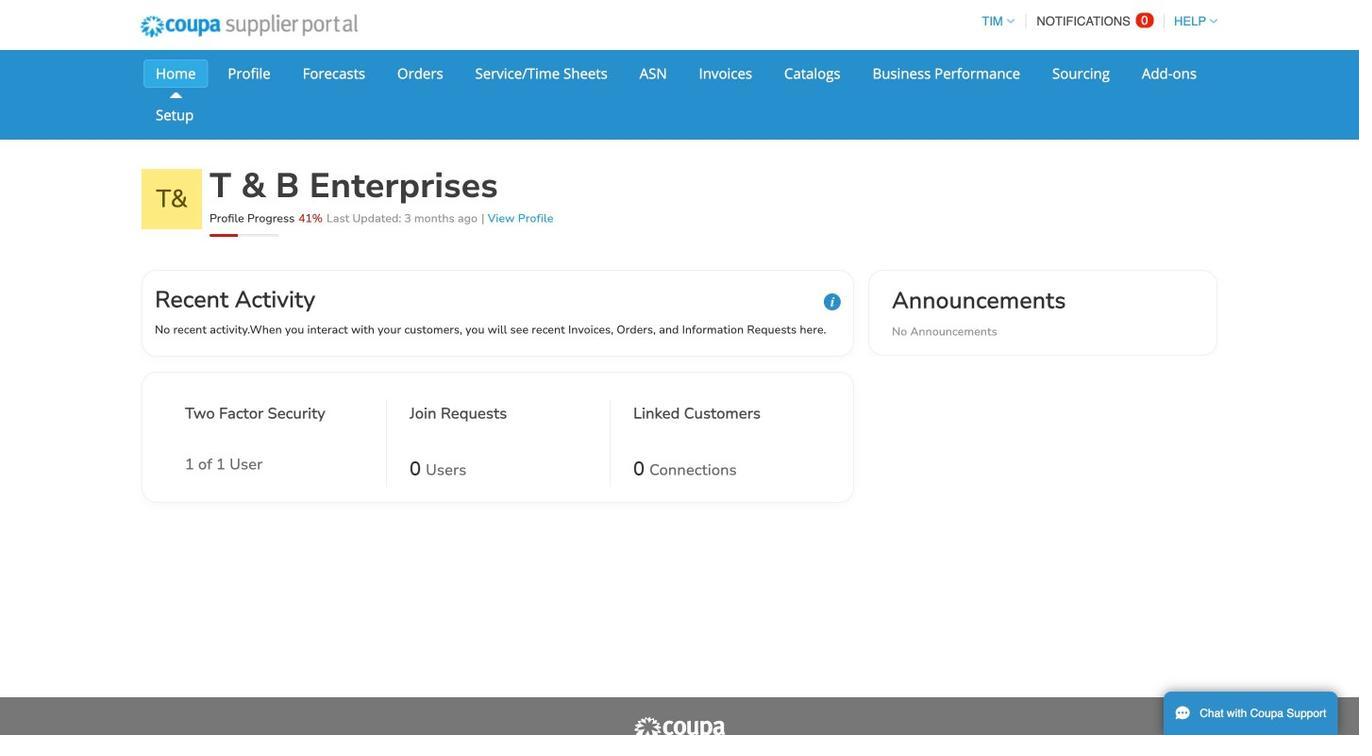 Task type: locate. For each thing, give the bounding box(es) containing it.
0 horizontal spatial coupa supplier portal image
[[127, 3, 371, 50]]

0 vertical spatial coupa supplier portal image
[[127, 3, 371, 50]]

t& image
[[142, 169, 202, 229]]

1 horizontal spatial coupa supplier portal image
[[633, 717, 727, 736]]

coupa supplier portal image
[[127, 3, 371, 50], [633, 717, 727, 736]]

navigation
[[974, 3, 1218, 40]]

additional information image
[[824, 294, 841, 311]]



Task type: describe. For each thing, give the bounding box(es) containing it.
1 vertical spatial coupa supplier portal image
[[633, 717, 727, 736]]



Task type: vqa. For each thing, say whether or not it's contained in the screenshot.
have
no



